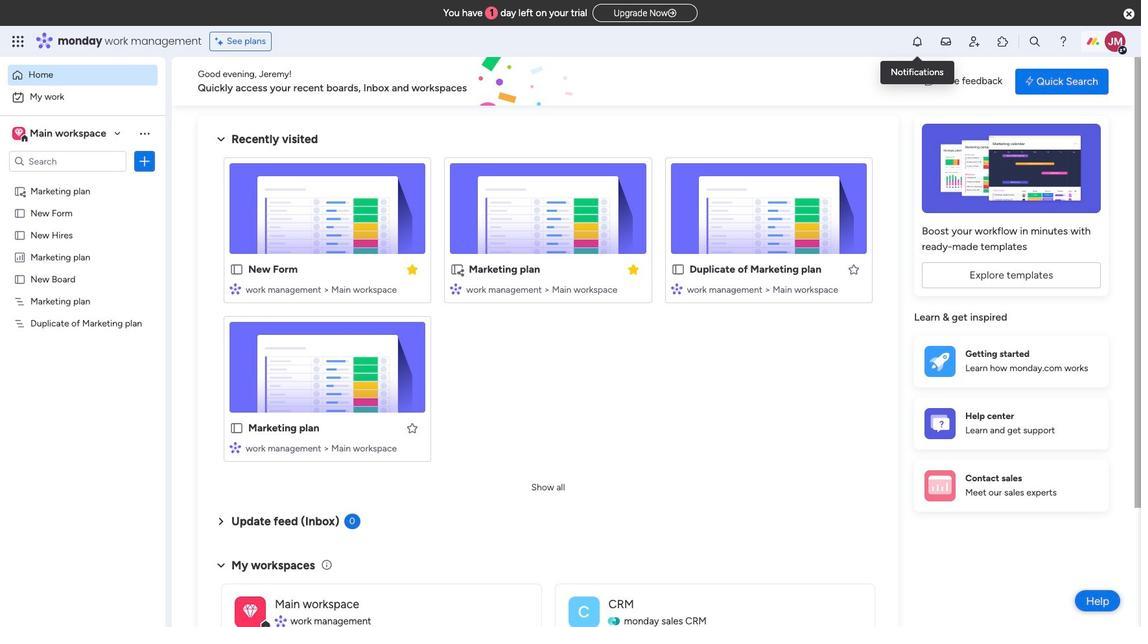 Task type: describe. For each thing, give the bounding box(es) containing it.
0 horizontal spatial workspace image
[[14, 126, 23, 141]]

0 element
[[344, 514, 360, 530]]

component image
[[450, 283, 462, 295]]

select product image
[[12, 35, 25, 48]]

2 public board image from the top
[[14, 229, 26, 241]]

getting started element
[[915, 336, 1109, 388]]

see plans image
[[215, 34, 227, 49]]

update feed image
[[940, 35, 953, 48]]

dapulse close image
[[1124, 8, 1135, 21]]

workspace selection element
[[12, 126, 108, 143]]

search everything image
[[1029, 35, 1042, 48]]

v2 user feedback image
[[925, 74, 935, 89]]

1 public board image from the top
[[14, 207, 26, 219]]

Search in workspace field
[[27, 154, 108, 169]]

notifications image
[[911, 35, 924, 48]]

1 horizontal spatial workspace image
[[569, 597, 600, 628]]

public dashboard image
[[14, 251, 26, 263]]

monday marketplace image
[[997, 35, 1010, 48]]

close my workspaces image
[[213, 558, 229, 574]]

add to favorites image
[[406, 422, 419, 435]]



Task type: vqa. For each thing, say whether or not it's contained in the screenshot.
2nd heading from the bottom of the page
no



Task type: locate. For each thing, give the bounding box(es) containing it.
templates image image
[[926, 124, 1098, 213]]

1 horizontal spatial remove from favorites image
[[627, 263, 640, 276]]

public board image
[[230, 263, 244, 277], [671, 263, 685, 277], [14, 273, 26, 285], [230, 422, 244, 436]]

jeremy miller image
[[1105, 31, 1126, 52]]

0 vertical spatial option
[[8, 65, 158, 86]]

help center element
[[915, 398, 1109, 450]]

workspace options image
[[138, 127, 151, 140]]

1 vertical spatial workspace image
[[569, 597, 600, 628]]

shareable board image
[[450, 263, 465, 277]]

contact sales element
[[915, 460, 1109, 512]]

close recently visited image
[[213, 132, 229, 147]]

0 vertical spatial workspace image
[[14, 126, 23, 141]]

invite members image
[[968, 35, 981, 48]]

public board image
[[14, 207, 26, 219], [14, 229, 26, 241]]

1 vertical spatial public board image
[[14, 229, 26, 241]]

public board image up public dashboard image
[[14, 229, 26, 241]]

1 remove from favorites image from the left
[[406, 263, 419, 276]]

v2 bolt switch image
[[1026, 74, 1034, 89]]

dapulse rightstroke image
[[668, 8, 677, 18]]

add to favorites image
[[848, 263, 861, 276]]

2 vertical spatial option
[[0, 179, 165, 182]]

help image
[[1057, 35, 1070, 48]]

remove from favorites image
[[406, 263, 419, 276], [627, 263, 640, 276]]

list box
[[0, 177, 165, 510]]

shareable board image
[[14, 185, 26, 197]]

option
[[8, 65, 158, 86], [8, 87, 158, 108], [0, 179, 165, 182]]

options image
[[138, 155, 151, 168]]

0 horizontal spatial remove from favorites image
[[406, 263, 419, 276]]

workspace image
[[14, 126, 23, 141], [569, 597, 600, 628]]

public board image down shareable board icon
[[14, 207, 26, 219]]

0 vertical spatial public board image
[[14, 207, 26, 219]]

workspace image
[[12, 126, 25, 141], [235, 597, 266, 628], [243, 601, 258, 624]]

open update feed (inbox) image
[[213, 514, 229, 530]]

quick search results list box
[[213, 147, 883, 478]]

2 remove from favorites image from the left
[[627, 263, 640, 276]]

1 vertical spatial option
[[8, 87, 158, 108]]



